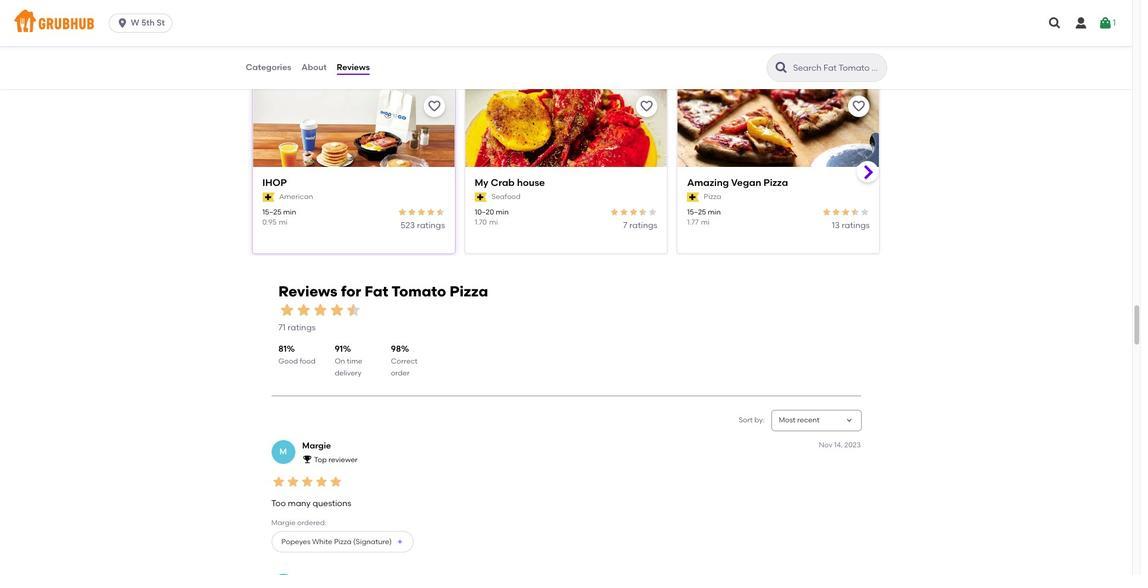 Task type: vqa. For each thing, say whether or not it's contained in the screenshot.
sauce
no



Task type: describe. For each thing, give the bounding box(es) containing it.
your
[[412, 59, 439, 74]]

nov 14, 2023
[[819, 441, 861, 449]]

mi for amazing vegan pizza
[[701, 218, 710, 227]]

amazing vegan pizza link
[[687, 177, 870, 190]]

pizza inside button
[[334, 538, 352, 546]]

523
[[401, 221, 415, 231]]

reviews for reviews for fat tomato pizza
[[279, 283, 338, 301]]

71
[[279, 323, 286, 333]]

categories button
[[245, 46, 292, 89]]

margie for margie ordered:
[[271, 519, 296, 527]]

ihop link
[[263, 177, 445, 190]]

81
[[279, 344, 287, 355]]

my crab house logo image
[[465, 89, 667, 188]]

seafood
[[492, 193, 521, 201]]

min for ihop
[[283, 208, 296, 216]]

delivery
[[335, 369, 362, 378]]

save this restaurant button for my
[[636, 96, 658, 117]]

top reviewer
[[314, 456, 358, 465]]

pizza right vegan
[[764, 177, 788, 188]]

98
[[391, 344, 401, 355]]

15–25 min 0.95 mi
[[263, 208, 296, 227]]

reviews for fat tomato pizza
[[279, 283, 488, 301]]

tomato
[[392, 283, 446, 301]]

too many questions
[[271, 499, 352, 509]]

save this restaurant image for ihop
[[427, 99, 442, 113]]

crab
[[491, 177, 515, 188]]

save this restaurant image for amazing vegan pizza
[[852, 99, 867, 113]]

ratings for ihop
[[417, 221, 445, 231]]

amazing
[[687, 177, 729, 188]]

ihop logo image
[[253, 89, 455, 188]]

0.95
[[263, 218, 277, 227]]

w 5th st button
[[109, 14, 177, 33]]

food
[[300, 357, 316, 366]]

1.70
[[475, 218, 487, 227]]

(signature)
[[353, 538, 392, 546]]

too
[[271, 499, 286, 509]]

svg image for w 5th st
[[117, 17, 128, 29]]

order
[[391, 369, 410, 378]]

2023
[[845, 441, 861, 449]]

american
[[279, 193, 313, 201]]

1 button
[[1099, 12, 1116, 34]]

71 ratings
[[279, 323, 316, 333]]

for
[[341, 283, 361, 301]]

15–25 for ihop
[[263, 208, 282, 216]]

vegan
[[731, 177, 762, 188]]

15–25 min 1.77 mi
[[687, 208, 721, 227]]

white
[[312, 538, 333, 546]]

amazing vegan pizza
[[687, 177, 788, 188]]

by:
[[755, 416, 765, 425]]

st
[[157, 18, 165, 28]]

nov
[[819, 441, 833, 449]]

w 5th st
[[131, 18, 165, 28]]

main navigation navigation
[[0, 0, 1133, 46]]

7
[[623, 221, 628, 231]]

svg image
[[1074, 16, 1089, 30]]

14,
[[835, 441, 843, 449]]

correct
[[391, 357, 418, 366]]

10–20 min 1.70 mi
[[475, 208, 509, 227]]

w
[[131, 18, 139, 28]]

ihop
[[263, 177, 287, 188]]

subscription pass image for amazing vegan pizza
[[687, 193, 699, 202]]

my
[[475, 177, 489, 188]]

mi for ihop
[[279, 218, 288, 227]]

sort
[[739, 416, 753, 425]]

98 correct order
[[391, 344, 418, 378]]

svg image for 1
[[1099, 16, 1113, 30]]



Task type: locate. For each thing, give the bounding box(es) containing it.
2 save this restaurant image from the left
[[852, 99, 867, 113]]

2 save this restaurant button from the left
[[636, 96, 658, 117]]

margie for margie
[[302, 441, 331, 451]]

on
[[335, 357, 345, 366]]

ratings right 71
[[288, 323, 316, 333]]

ratings
[[417, 221, 445, 231], [630, 221, 658, 231], [842, 221, 870, 231], [288, 323, 316, 333]]

plus icon image
[[397, 539, 404, 546]]

2 horizontal spatial mi
[[701, 218, 710, 227]]

my crab house link
[[475, 177, 658, 190]]

0 horizontal spatial margie
[[271, 519, 296, 527]]

0 horizontal spatial min
[[283, 208, 296, 216]]

ratings for my crab house
[[630, 221, 658, 231]]

1 mi from the left
[[279, 218, 288, 227]]

categories
[[246, 62, 291, 72]]

save this restaurant image
[[427, 99, 442, 113], [852, 99, 867, 113]]

mi inside 10–20 min 1.70 mi
[[489, 218, 498, 227]]

0 horizontal spatial mi
[[279, 218, 288, 227]]

subscription pass image
[[263, 193, 275, 202], [687, 193, 699, 202]]

m
[[280, 447, 287, 457]]

13 ratings
[[832, 221, 870, 231]]

fat
[[365, 283, 389, 301]]

save this restaurant button for amazing
[[849, 96, 870, 117]]

2 horizontal spatial min
[[708, 208, 721, 216]]

ratings right 7
[[630, 221, 658, 231]]

15–25 inside 15–25 min 1.77 mi
[[687, 208, 707, 216]]

reviews button
[[336, 46, 371, 89]]

mi right 0.95
[[279, 218, 288, 227]]

1 vertical spatial reviews
[[279, 283, 338, 301]]

2 horizontal spatial svg image
[[1099, 16, 1113, 30]]

Sort by: field
[[779, 416, 820, 426]]

1 horizontal spatial subscription pass image
[[687, 193, 699, 202]]

pizza down amazing
[[704, 193, 722, 201]]

sponsored
[[252, 59, 319, 74]]

1 horizontal spatial mi
[[489, 218, 498, 227]]

3 save this restaurant button from the left
[[849, 96, 870, 117]]

sort by:
[[739, 416, 765, 425]]

min for my crab house
[[496, 208, 509, 216]]

amazing vegan pizza logo image
[[678, 89, 880, 188]]

reviews right about
[[337, 62, 370, 72]]

ratings right 13
[[842, 221, 870, 231]]

min
[[283, 208, 296, 216], [496, 208, 509, 216], [708, 208, 721, 216]]

mi inside 15–25 min 1.77 mi
[[701, 218, 710, 227]]

reviewer
[[329, 456, 358, 465]]

pizza right white
[[334, 538, 352, 546]]

ratings right 523
[[417, 221, 445, 231]]

0 horizontal spatial svg image
[[117, 17, 128, 29]]

pizza right tomato
[[450, 283, 488, 301]]

svg image inside "w 5th st" "button"
[[117, 17, 128, 29]]

save this restaurant image down search fat tomato pizza search box at top
[[852, 99, 867, 113]]

2 mi from the left
[[489, 218, 498, 227]]

0 horizontal spatial subscription pass image
[[263, 193, 275, 202]]

svg image left svg image
[[1048, 16, 1063, 30]]

most
[[779, 416, 796, 425]]

0 horizontal spatial save this restaurant image
[[427, 99, 442, 113]]

good
[[279, 357, 298, 366]]

margie up top
[[302, 441, 331, 451]]

1 min from the left
[[283, 208, 296, 216]]

1 horizontal spatial min
[[496, 208, 509, 216]]

many
[[288, 499, 311, 509]]

svg image
[[1048, 16, 1063, 30], [1099, 16, 1113, 30], [117, 17, 128, 29]]

15–25 up 0.95
[[263, 208, 282, 216]]

subscription pass image for ihop
[[263, 193, 275, 202]]

mi for my crab house
[[489, 218, 498, 227]]

popeyes white pizza (signature) button
[[271, 532, 414, 553]]

svg image inside the 1 button
[[1099, 16, 1113, 30]]

0 vertical spatial margie
[[302, 441, 331, 451]]

star icon image
[[398, 207, 407, 217], [407, 207, 417, 217], [417, 207, 426, 217], [426, 207, 436, 217], [436, 207, 445, 217], [436, 207, 445, 217], [610, 207, 620, 217], [620, 207, 629, 217], [629, 207, 639, 217], [639, 207, 648, 217], [639, 207, 648, 217], [648, 207, 658, 217], [823, 207, 832, 217], [832, 207, 842, 217], [842, 207, 851, 217], [851, 207, 861, 217], [851, 207, 861, 217], [861, 207, 870, 217], [279, 302, 295, 318], [295, 302, 312, 318], [312, 302, 329, 318], [329, 302, 345, 318], [345, 302, 362, 318], [345, 302, 362, 318], [271, 475, 286, 490], [286, 475, 300, 490], [300, 475, 314, 490], [314, 475, 329, 490], [329, 475, 343, 490]]

reviews
[[337, 62, 370, 72], [279, 283, 338, 301]]

mi right "1.77" on the top right of the page
[[701, 218, 710, 227]]

save this restaurant image
[[640, 99, 654, 113]]

91
[[335, 344, 343, 355]]

1 subscription pass image from the left
[[263, 193, 275, 202]]

15–25 up "1.77" on the top right of the page
[[687, 208, 707, 216]]

15–25 inside 15–25 min 0.95 mi
[[263, 208, 282, 216]]

save this restaurant image down your
[[427, 99, 442, 113]]

1 save this restaurant image from the left
[[427, 99, 442, 113]]

svg image right svg image
[[1099, 16, 1113, 30]]

2 min from the left
[[496, 208, 509, 216]]

15–25 for amazing vegan pizza
[[687, 208, 707, 216]]

mi right 1.70
[[489, 218, 498, 227]]

0 horizontal spatial 15–25
[[263, 208, 282, 216]]

13
[[832, 221, 840, 231]]

area
[[442, 59, 472, 74]]

mi
[[279, 218, 288, 227], [489, 218, 498, 227], [701, 218, 710, 227]]

1.77
[[687, 218, 699, 227]]

Search Fat Tomato Pizza search field
[[792, 62, 883, 74]]

1 15–25 from the left
[[263, 208, 282, 216]]

svg image left w
[[117, 17, 128, 29]]

margie ordered:
[[271, 519, 327, 527]]

1 horizontal spatial 15–25
[[687, 208, 707, 216]]

min inside 10–20 min 1.70 mi
[[496, 208, 509, 216]]

restaurants
[[322, 59, 394, 74]]

min for amazing vegan pizza
[[708, 208, 721, 216]]

subscription pass image down amazing
[[687, 193, 699, 202]]

2 horizontal spatial save this restaurant button
[[849, 96, 870, 117]]

margie
[[302, 441, 331, 451], [271, 519, 296, 527]]

reviews up 71 ratings
[[279, 283, 338, 301]]

1 horizontal spatial save this restaurant image
[[852, 99, 867, 113]]

subscription pass image down ihop
[[263, 193, 275, 202]]

mi inside 15–25 min 0.95 mi
[[279, 218, 288, 227]]

min down seafood
[[496, 208, 509, 216]]

1 save this restaurant button from the left
[[424, 96, 445, 117]]

0 vertical spatial reviews
[[337, 62, 370, 72]]

questions
[[313, 499, 352, 509]]

subscription pass image
[[475, 193, 487, 202]]

time
[[347, 357, 362, 366]]

ratings for amazing vegan pizza
[[842, 221, 870, 231]]

caret down icon image
[[845, 416, 854, 426]]

3 mi from the left
[[701, 218, 710, 227]]

recent
[[798, 416, 820, 425]]

523 ratings
[[401, 221, 445, 231]]

my crab house
[[475, 177, 545, 188]]

min down american
[[283, 208, 296, 216]]

91 on time delivery
[[335, 344, 362, 378]]

popeyes white pizza (signature)
[[282, 538, 392, 546]]

0 horizontal spatial save this restaurant button
[[424, 96, 445, 117]]

3 min from the left
[[708, 208, 721, 216]]

1 horizontal spatial svg image
[[1048, 16, 1063, 30]]

reviews for reviews
[[337, 62, 370, 72]]

81 good food
[[279, 344, 316, 366]]

1
[[1113, 18, 1116, 28]]

1 horizontal spatial save this restaurant button
[[636, 96, 658, 117]]

reviews inside 'button'
[[337, 62, 370, 72]]

5th
[[141, 18, 155, 28]]

2 subscription pass image from the left
[[687, 193, 699, 202]]

about
[[302, 62, 327, 72]]

min inside 15–25 min 1.77 mi
[[708, 208, 721, 216]]

about button
[[301, 46, 327, 89]]

house
[[517, 177, 545, 188]]

sponsored restaurants in your area
[[252, 59, 472, 74]]

7 ratings
[[623, 221, 658, 231]]

most recent
[[779, 416, 820, 425]]

min down amazing
[[708, 208, 721, 216]]

1 vertical spatial margie
[[271, 519, 296, 527]]

save this restaurant button
[[424, 96, 445, 117], [636, 96, 658, 117], [849, 96, 870, 117]]

ordered:
[[297, 519, 327, 527]]

15–25
[[263, 208, 282, 216], [687, 208, 707, 216]]

10–20
[[475, 208, 494, 216]]

trophy icon image
[[302, 455, 312, 464]]

search icon image
[[774, 61, 789, 75]]

top
[[314, 456, 327, 465]]

popeyes
[[282, 538, 311, 546]]

2 15–25 from the left
[[687, 208, 707, 216]]

margie down too
[[271, 519, 296, 527]]

in
[[397, 59, 409, 74]]

pizza
[[764, 177, 788, 188], [704, 193, 722, 201], [450, 283, 488, 301], [334, 538, 352, 546]]

min inside 15–25 min 0.95 mi
[[283, 208, 296, 216]]

1 horizontal spatial margie
[[302, 441, 331, 451]]



